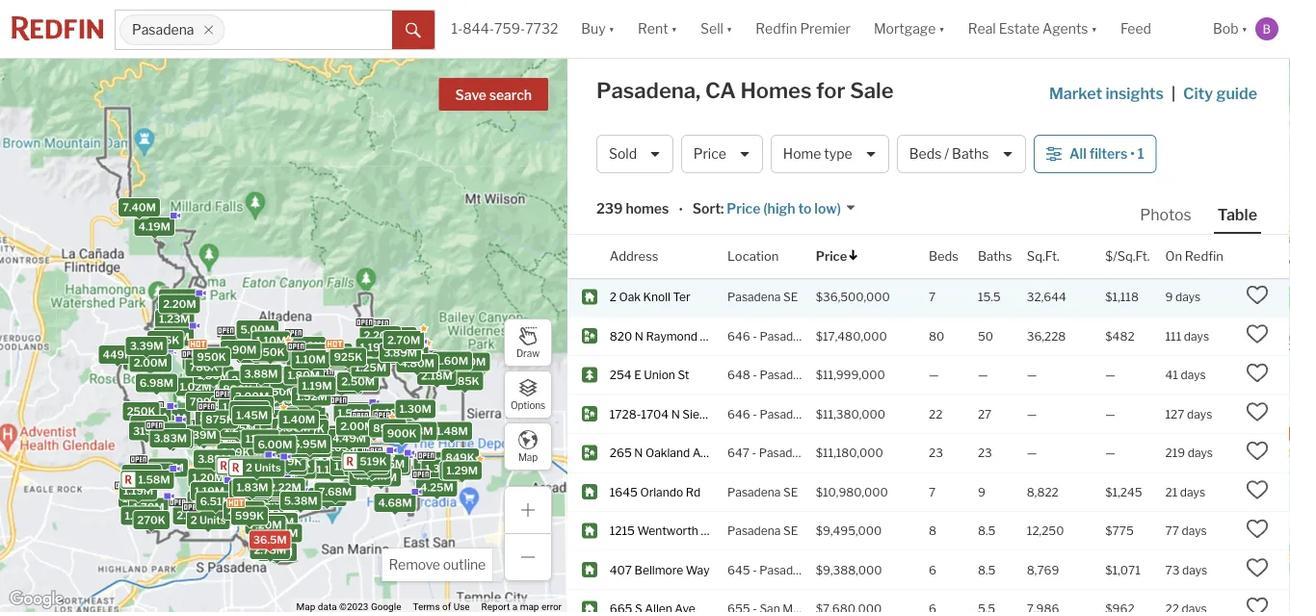 Task type: describe. For each thing, give the bounding box(es) containing it.
baths button
[[978, 235, 1013, 278]]

$482
[[1106, 329, 1135, 343]]

2.50m up 1.65m
[[341, 376, 375, 388]]

1.22m
[[163, 293, 194, 305]]

days for 21 days
[[1180, 486, 1206, 500]]

2 vertical spatial 599k
[[235, 510, 264, 523]]

1.80m up 890k
[[197, 370, 230, 382]]

2.50m down 6.51m
[[177, 510, 210, 522]]

pasadena up 646 - pasadena (ne)
[[760, 369, 813, 382]]

to
[[798, 201, 812, 217]]

homes
[[741, 78, 812, 104]]

239
[[597, 201, 623, 217]]

1.39m
[[428, 362, 459, 374]]

2 horizontal spatial 849k
[[446, 452, 475, 465]]

1 vertical spatial 3.00m
[[235, 391, 269, 403]]

real estate agents ▾
[[968, 21, 1098, 37]]

5.13m
[[222, 425, 254, 437]]

8,822
[[1027, 486, 1059, 500]]

0 horizontal spatial 1.48m
[[122, 493, 154, 506]]

36.5m
[[253, 534, 287, 547]]

(sw)
[[815, 447, 841, 461]]

$/sq.ft. button
[[1106, 235, 1150, 278]]

market
[[1049, 84, 1103, 103]]

redfin premier button
[[744, 0, 862, 58]]

- for sierra
[[753, 408, 757, 422]]

beds / baths button
[[897, 135, 1026, 173]]

— down 36,228
[[1027, 369, 1037, 382]]

1 vertical spatial n
[[671, 408, 680, 422]]

— up 27
[[978, 369, 988, 382]]

2.08m
[[325, 379, 359, 392]]

all filters • 1
[[1070, 146, 1145, 162]]

ave inside '265 n oakland ave' link
[[693, 447, 713, 461]]

sold button
[[597, 135, 673, 173]]

21 days
[[1166, 486, 1206, 500]]

filters
[[1090, 146, 1128, 162]]

pasadena up 648 - pasadena (se)
[[760, 329, 813, 343]]

$1,245
[[1106, 486, 1143, 500]]

1.02m
[[180, 381, 212, 394]]

1 vertical spatial 988k
[[283, 431, 312, 443]]

1 vertical spatial 599k
[[250, 471, 279, 483]]

favorite this home image for 21 days
[[1246, 479, 1269, 502]]

1215 wentworth ave pasadena se
[[610, 525, 798, 539]]

2.50m down 2.22m in the bottom left of the page
[[265, 495, 298, 508]]

2.18m
[[421, 370, 453, 383]]

1 horizontal spatial 799k
[[275, 460, 303, 473]]

3.88m
[[244, 368, 278, 381]]

5 favorite this home image from the top
[[1246, 596, 1269, 613]]

0 horizontal spatial 899k
[[153, 426, 182, 439]]

search
[[489, 87, 532, 104]]

885k
[[273, 468, 302, 480]]

(se)
[[816, 369, 837, 382]]

pasadena down 646 - pasadena (ne)
[[759, 447, 812, 461]]

2.22m
[[269, 482, 301, 494]]

home
[[783, 146, 821, 162]]

1645 orlando rd
[[610, 486, 701, 500]]

12,250
[[1027, 525, 1064, 539]]

17.5m
[[221, 401, 252, 414]]

1215
[[610, 525, 635, 539]]

850k
[[373, 422, 402, 435]]

1728-
[[610, 408, 641, 422]]

3.30m
[[142, 425, 176, 437]]

buy ▾ button
[[581, 0, 615, 58]]

265
[[610, 447, 632, 461]]

3.09m down 6.80m
[[282, 440, 316, 453]]

1 horizontal spatial 1.60m
[[436, 355, 468, 368]]

10
[[236, 450, 248, 462]]

2 oak knoll ter
[[610, 290, 691, 304]]

0 horizontal spatial 1.00m
[[203, 379, 236, 392]]

0 vertical spatial 2.20m
[[163, 298, 196, 311]]

price for price (high to low)
[[727, 201, 761, 217]]

1.70m down 7.20m
[[261, 546, 293, 559]]

1.70m up the '270k'
[[133, 502, 165, 514]]

649k
[[241, 457, 270, 470]]

0 horizontal spatial 1.60m
[[135, 354, 167, 367]]

sort :
[[693, 201, 724, 217]]

350k
[[135, 419, 164, 432]]

pasadena up 645
[[728, 525, 781, 539]]

1.10m up 3.88m
[[256, 335, 286, 347]]

— down $482
[[1106, 369, 1116, 382]]

draw
[[517, 348, 540, 360]]

646 - pasadena (ne)
[[728, 408, 838, 422]]

1.69m
[[326, 442, 358, 454]]

pasadena up 647 - pasadena (sw)
[[760, 408, 813, 422]]

3.99m
[[233, 484, 267, 496]]

city
[[1183, 84, 1213, 103]]

2 horizontal spatial 2.20m
[[364, 329, 397, 342]]

buy ▾ button
[[570, 0, 627, 58]]

rent
[[638, 21, 668, 37]]

1.70m down 3.83m
[[152, 462, 184, 474]]

0 horizontal spatial 749k
[[227, 478, 256, 490]]

favorite this home image for 219 days
[[1246, 440, 1269, 463]]

1 horizontal spatial 1.40m
[[334, 461, 367, 473]]

0 vertical spatial redfin
[[756, 21, 797, 37]]

save search button
[[439, 78, 548, 111]]

1
[[1138, 146, 1145, 162]]

765k
[[233, 415, 262, 428]]

table button
[[1214, 204, 1262, 234]]

all filters • 1 button
[[1034, 135, 1157, 173]]

0 vertical spatial 599k
[[225, 341, 254, 353]]

1.73m
[[310, 440, 341, 453]]

1.65m
[[358, 414, 390, 427]]

favorite this home image for 9 days
[[1246, 284, 1269, 307]]

0 horizontal spatial 988k
[[225, 338, 254, 350]]

insights
[[1106, 84, 1164, 103]]

1.70m down 17.5m
[[207, 419, 239, 432]]

4 units
[[268, 478, 304, 490]]

1.80m up 1.52m on the left bottom
[[288, 369, 320, 382]]

se for $10,980,000
[[783, 486, 798, 500]]

1 horizontal spatial 975k
[[348, 461, 377, 473]]

2 646 from the top
[[728, 408, 750, 422]]

647 - pasadena (sw)
[[728, 447, 841, 461]]

days for 77 days
[[1182, 525, 1207, 539]]

3.59m
[[260, 474, 294, 487]]

1.68m
[[228, 491, 260, 504]]

0 vertical spatial 5.25m
[[309, 353, 342, 366]]

▾ for buy ▾
[[609, 21, 615, 37]]

935k
[[271, 394, 300, 407]]

1 horizontal spatial 3.00m
[[390, 349, 425, 361]]

1 horizontal spatial 2.20m
[[254, 402, 287, 415]]

favorite this home image for 127 days
[[1246, 401, 1269, 424]]

1 horizontal spatial 800k
[[312, 429, 341, 442]]

8.5 for 12,250
[[978, 525, 996, 539]]

baths inside button
[[952, 146, 989, 162]]

- up 648 - pasadena (se)
[[753, 329, 757, 343]]

15.5
[[978, 290, 1001, 304]]

days for 127 days
[[1187, 408, 1213, 422]]

9 for 9 days
[[1166, 290, 1173, 304]]

725k
[[353, 465, 381, 478]]

sierra
[[683, 408, 715, 422]]

0 vertical spatial 749k
[[283, 464, 312, 477]]

bonita
[[717, 408, 753, 422]]

days for 219 days
[[1188, 447, 1213, 461]]

0 vertical spatial price
[[694, 146, 727, 162]]

820 n raymond ave link
[[610, 329, 721, 344]]

1 horizontal spatial 1.58m
[[242, 507, 274, 519]]

pasadena down 647
[[728, 486, 781, 500]]

7 for $10,980,000
[[929, 486, 936, 500]]

0 horizontal spatial 800k
[[200, 412, 229, 425]]

4.98m
[[293, 442, 327, 455]]

— up 22 at the right of page
[[929, 369, 939, 382]]

- right 645
[[753, 564, 757, 578]]

pasadena down location button
[[728, 290, 781, 304]]

options
[[511, 400, 546, 412]]

2.79m
[[444, 465, 476, 478]]

50
[[978, 329, 994, 343]]

407 bellmore way
[[610, 564, 710, 578]]

submit search image
[[406, 23, 421, 38]]

days for 73 days
[[1182, 564, 1208, 578]]

0 vertical spatial 3.89m
[[384, 347, 417, 359]]

sell
[[701, 21, 724, 37]]

— left the 127
[[1106, 408, 1116, 422]]

low)
[[815, 201, 841, 217]]

google image
[[5, 588, 68, 613]]

1 vertical spatial price button
[[816, 235, 859, 278]]

0 horizontal spatial price button
[[681, 135, 763, 173]]

homes
[[626, 201, 669, 217]]

market insights | city guide
[[1049, 84, 1258, 103]]

days for 41 days
[[1181, 369, 1206, 382]]

1.20m up 6.51m
[[192, 472, 224, 485]]

1.52m
[[296, 391, 327, 403]]

pasadena se for $36,500,000
[[728, 290, 798, 304]]

0 vertical spatial 925k
[[334, 351, 363, 364]]

705k
[[292, 409, 321, 422]]

sell ▾ button
[[689, 0, 744, 58]]

3 se from the top
[[783, 525, 798, 539]]

1 horizontal spatial 5.25m
[[265, 528, 298, 540]]

4
[[268, 478, 275, 490]]

pasadena left remove pasadena image
[[132, 22, 194, 38]]

1.10m up 765k
[[223, 401, 253, 414]]

bellmore
[[635, 564, 683, 578]]

sell ▾ button
[[701, 0, 733, 58]]

remove pasadena image
[[203, 24, 215, 36]]



Task type: locate. For each thing, give the bounding box(es) containing it.
rent ▾ button
[[627, 0, 689, 58]]

1 8.5 from the top
[[978, 525, 996, 539]]

1 vertical spatial price
[[727, 201, 761, 217]]

998k
[[359, 459, 388, 471]]

days right the 73
[[1182, 564, 1208, 578]]

1.80m down "998k"
[[365, 472, 397, 484]]

1.30m
[[334, 355, 366, 368], [269, 374, 301, 386], [277, 378, 309, 390], [254, 385, 286, 398], [238, 400, 270, 412], [224, 401, 257, 413], [400, 403, 432, 416], [381, 423, 413, 435], [138, 467, 170, 480], [192, 498, 224, 510]]

beds inside button
[[910, 146, 942, 162]]

sq.ft.
[[1027, 249, 1060, 264]]

city guide link
[[1183, 82, 1262, 105]]

0 horizontal spatial •
[[679, 202, 683, 218]]

2 vertical spatial se
[[783, 525, 798, 539]]

2 pasadena se from the top
[[728, 486, 798, 500]]

map region
[[0, 0, 797, 613]]

price
[[694, 146, 727, 162], [727, 201, 761, 217], [816, 249, 847, 264]]

beds for beds / baths
[[910, 146, 942, 162]]

6.80m
[[276, 422, 310, 435]]

8
[[929, 525, 937, 539]]

1 horizontal spatial redfin
[[1185, 249, 1224, 264]]

127
[[1166, 408, 1185, 422]]

1 vertical spatial 2.10m
[[126, 468, 157, 481]]

beds for beds
[[929, 249, 959, 264]]

1.40m down "955k"
[[334, 461, 367, 473]]

1.10m up "7.68m"
[[317, 464, 347, 477]]

844-
[[463, 21, 494, 37]]

days for 9 days
[[1176, 290, 1201, 304]]

pasadena se for $10,980,000
[[728, 486, 798, 500]]

2.70m
[[387, 334, 420, 347]]

8.5 right 6
[[978, 564, 996, 578]]

n right 265
[[634, 447, 643, 461]]

0 vertical spatial 900k
[[387, 428, 417, 441]]

days right the 127
[[1187, 408, 1213, 422]]

favorite this home image for 41 days
[[1246, 362, 1269, 385]]

ave inside 1728-1704 n sierra bonita ave link
[[755, 408, 776, 422]]

1 favorite this home image from the top
[[1246, 401, 1269, 424]]

draw button
[[504, 319, 552, 367]]

0 horizontal spatial 5.25m
[[156, 434, 189, 446]]

646 up '648'
[[728, 329, 750, 343]]

beds left /
[[910, 146, 942, 162]]

1 646 from the top
[[728, 329, 750, 343]]

▾ for sell ▾
[[726, 21, 733, 37]]

1.95m
[[373, 458, 405, 471]]

1 23 from the left
[[929, 447, 943, 461]]

favorite this home image for 73 days
[[1246, 557, 1269, 580]]

price up $36,500,000 on the right top of the page
[[816, 249, 847, 264]]

1.83m
[[237, 482, 268, 494]]

— right 27
[[1027, 408, 1037, 422]]

1.80m
[[157, 331, 190, 343], [288, 369, 320, 382], [197, 370, 230, 382], [365, 472, 397, 484]]

0 horizontal spatial 3.00m
[[235, 391, 269, 403]]

5.38m
[[284, 495, 318, 508]]

1.40m up 948k
[[283, 414, 315, 427]]

n right 820
[[635, 329, 644, 343]]

2 vertical spatial price
[[816, 249, 847, 264]]

6 ▾ from the left
[[1242, 21, 1248, 37]]

1.40m up the 850k
[[375, 407, 407, 420]]

1 vertical spatial 5.25m
[[156, 434, 189, 446]]

1 7 from the top
[[929, 290, 936, 304]]

5.25m up 2.73m
[[265, 528, 298, 540]]

1 horizontal spatial 1.00m
[[241, 348, 273, 361]]

se left $36,500,000 on the right top of the page
[[783, 290, 798, 304]]

on redfin
[[1166, 249, 1224, 264]]

1.20m left "1.68m"
[[192, 495, 223, 507]]

ave right raymond
[[700, 329, 721, 343]]

2.19m
[[127, 355, 159, 368]]

days for 111 days
[[1184, 329, 1210, 343]]

2 7 from the top
[[929, 486, 936, 500]]

0 horizontal spatial 2.20m
[[163, 298, 196, 311]]

3.00m down 2.70m
[[390, 349, 425, 361]]

2 horizontal spatial 1.40m
[[375, 407, 407, 420]]

1.48m up the '270k'
[[122, 493, 154, 506]]

market insights link
[[1049, 63, 1164, 105]]

599k up 2.60m
[[225, 341, 254, 353]]

beds button
[[929, 235, 959, 278]]

4 favorite this home image from the top
[[1246, 440, 1269, 463]]

pasadena se down location button
[[728, 290, 798, 304]]

- right bonita
[[753, 408, 757, 422]]

• for 239 homes •
[[679, 202, 683, 218]]

0 vertical spatial (ne)
[[816, 329, 838, 343]]

real
[[968, 21, 996, 37]]

location
[[728, 249, 779, 264]]

2 favorite this home image from the top
[[1246, 479, 1269, 502]]

1.08m
[[401, 425, 433, 438]]

•
[[1131, 146, 1135, 162], [679, 202, 683, 218]]

1 vertical spatial 5.00m
[[215, 400, 249, 412]]

2.50m up 1.45m
[[223, 395, 257, 407]]

3 ▾ from the left
[[726, 21, 733, 37]]

3 favorite this home image from the top
[[1246, 362, 1269, 385]]

77
[[1166, 525, 1179, 539]]

• inside button
[[1131, 146, 1135, 162]]

0 vertical spatial pasadena se
[[728, 290, 798, 304]]

0 horizontal spatial 900k
[[255, 484, 284, 496]]

1 vertical spatial 1.58m
[[242, 507, 274, 519]]

7
[[929, 290, 936, 304], [929, 486, 936, 500]]

1.20m down 3.83m
[[125, 510, 157, 523]]

1.20m up 3.88m
[[245, 342, 277, 354]]

5 ▾ from the left
[[1091, 21, 1098, 37]]

1 vertical spatial beds
[[929, 249, 959, 264]]

254 e union st
[[610, 369, 689, 382]]

(ne) down (se)
[[816, 408, 838, 422]]

• for all filters • 1
[[1131, 146, 1135, 162]]

599k down "1.68m"
[[235, 510, 264, 523]]

save search
[[455, 87, 532, 104]]

favorite this home image
[[1246, 284, 1269, 307], [1246, 323, 1269, 346], [1246, 362, 1269, 385], [1246, 440, 1269, 463], [1246, 596, 1269, 613]]

1.58m down "1.68m"
[[242, 507, 274, 519]]

days right 21 at the right of page
[[1180, 486, 1206, 500]]

▾ right rent
[[671, 21, 678, 37]]

2 8.5 from the top
[[978, 564, 996, 578]]

1 horizontal spatial •
[[1131, 146, 1135, 162]]

— up 8,822 in the right of the page
[[1027, 447, 1037, 461]]

265 n oakland ave link
[[610, 446, 713, 462]]

1 vertical spatial 646
[[728, 408, 750, 422]]

0 horizontal spatial price
[[694, 146, 727, 162]]

1.60m up 2.18m at the left bottom
[[436, 355, 468, 368]]

7 for $36,500,000
[[929, 290, 936, 304]]

655k
[[257, 431, 286, 444]]

899k down 529k at the left
[[286, 438, 316, 450]]

▾ for mortgage ▾
[[939, 21, 945, 37]]

1 vertical spatial 1.00m
[[203, 379, 236, 392]]

849k up 2.79m in the bottom of the page
[[446, 452, 475, 465]]

1 vertical spatial •
[[679, 202, 683, 218]]

days up 111 days
[[1176, 290, 1201, 304]]

1 vertical spatial 799k
[[275, 460, 303, 473]]

1.00m up 3.88m
[[241, 348, 273, 361]]

9 for 9
[[978, 486, 986, 500]]

0 horizontal spatial 9
[[978, 486, 986, 500]]

- for st
[[753, 369, 757, 382]]

1 se from the top
[[783, 290, 798, 304]]

1 horizontal spatial 3.89m
[[384, 347, 417, 359]]

• inside 239 homes •
[[679, 202, 683, 218]]

0 vertical spatial beds
[[910, 146, 942, 162]]

1.00m down "780k"
[[203, 379, 236, 392]]

1.10m down 949k
[[295, 354, 326, 366]]

0 horizontal spatial 23
[[929, 447, 943, 461]]

1.58m up the '270k'
[[138, 474, 170, 487]]

0 vertical spatial 3.00m
[[390, 349, 425, 361]]

1 horizontal spatial 23
[[978, 447, 992, 461]]

baths up 15.5
[[978, 249, 1013, 264]]

1 horizontal spatial 1.48m
[[436, 426, 468, 438]]

- for ave
[[752, 447, 757, 461]]

250k
[[127, 406, 156, 418]]

$/sq.ft.
[[1106, 249, 1150, 264]]

699k
[[228, 423, 258, 435]]

949k
[[293, 340, 322, 353]]

0 vertical spatial price button
[[681, 135, 763, 173]]

2.20m
[[163, 298, 196, 311], [364, 329, 397, 342], [254, 402, 287, 415]]

pasadena left (nw)
[[760, 564, 813, 578]]

799k down 1.02m
[[190, 396, 218, 409]]

5.25m down 949k
[[309, 353, 342, 366]]

▾ for bob ▾
[[1242, 21, 1248, 37]]

0 vertical spatial 2.10m
[[244, 426, 276, 438]]

favorite this home image right 73 days
[[1246, 557, 1269, 580]]

0 vertical spatial 1.48m
[[436, 426, 468, 438]]

1 vertical spatial (ne)
[[816, 408, 838, 422]]

▾ inside 'link'
[[1091, 21, 1098, 37]]

4.00m
[[247, 412, 281, 424]]

0 horizontal spatial 1.40m
[[283, 414, 315, 427]]

1 favorite this home image from the top
[[1246, 284, 1269, 307]]

80
[[929, 329, 945, 343]]

oakland
[[646, 447, 690, 461]]

0 vertical spatial 646
[[728, 329, 750, 343]]

950k
[[255, 346, 285, 359], [197, 351, 226, 364], [281, 458, 311, 471], [355, 459, 384, 472]]

2 favorite this home image from the top
[[1246, 323, 1269, 346]]

23 down 22 at the right of page
[[929, 447, 943, 461]]

890k
[[223, 384, 252, 396]]

$775
[[1106, 525, 1134, 539]]

1 horizontal spatial 849k
[[312, 429, 341, 442]]

n right 1704 on the bottom
[[671, 408, 680, 422]]

1 horizontal spatial 988k
[[283, 431, 312, 443]]

▾ right agents
[[1091, 21, 1098, 37]]

1 vertical spatial 9
[[978, 486, 986, 500]]

$17,480,000
[[816, 329, 887, 343]]

4 favorite this home image from the top
[[1246, 557, 1269, 580]]

749k
[[283, 464, 312, 477], [227, 478, 256, 490]]

$11,380,000
[[816, 408, 886, 422]]

1 (ne) from the top
[[816, 329, 838, 343]]

0 horizontal spatial 799k
[[190, 396, 218, 409]]

1 vertical spatial 900k
[[255, 484, 284, 496]]

7 up 8
[[929, 486, 936, 500]]

1 vertical spatial 8.5
[[978, 564, 996, 578]]

real estate agents ▾ button
[[957, 0, 1109, 58]]

0 horizontal spatial 2.10m
[[126, 468, 157, 481]]

3.09m up 779k
[[282, 440, 316, 453]]

2 horizontal spatial price
[[816, 249, 847, 264]]

1 horizontal spatial price button
[[816, 235, 859, 278]]

5.00m up 1.90m at the left bottom of the page
[[240, 324, 275, 336]]

5.25m
[[309, 353, 342, 366], [156, 434, 189, 446], [265, 528, 298, 540]]

1.90m
[[224, 344, 257, 356]]

1.20m down 4.80m
[[434, 371, 465, 383]]

redfin right on
[[1185, 249, 1224, 264]]

▾ right buy
[[609, 21, 615, 37]]

1.10m up 948k
[[293, 419, 323, 432]]

1 ▾ from the left
[[609, 21, 615, 37]]

▾ for rent ▾
[[671, 21, 678, 37]]

625k
[[359, 463, 387, 475]]

-
[[753, 329, 757, 343], [753, 369, 757, 382], [753, 408, 757, 422], [752, 447, 757, 461], [753, 564, 757, 578]]

0 vertical spatial 1.58m
[[138, 474, 170, 487]]

1728-1704 n sierra bonita ave
[[610, 408, 776, 422]]

0 vertical spatial 988k
[[225, 338, 254, 350]]

5.60m
[[251, 419, 286, 431]]

2 vertical spatial 2.20m
[[254, 402, 287, 415]]

price button up $36,500,000 on the right top of the page
[[816, 235, 859, 278]]

price for bottom price button
[[816, 249, 847, 264]]

1.45m
[[236, 409, 268, 422]]

7 up 80
[[929, 290, 936, 304]]

1 vertical spatial 925k
[[237, 391, 265, 403]]

days right 77
[[1182, 525, 1207, 539]]

599k
[[225, 341, 254, 353], [250, 471, 279, 483], [235, 510, 264, 523]]

0 horizontal spatial 975k
[[208, 453, 237, 466]]

feed
[[1121, 21, 1152, 37]]

2 horizontal spatial 5.25m
[[309, 353, 342, 366]]

0 horizontal spatial redfin
[[756, 21, 797, 37]]

0 vertical spatial 5.00m
[[240, 324, 275, 336]]

0 horizontal spatial 1.58m
[[138, 474, 170, 487]]

925k up 2.08m
[[334, 351, 363, 364]]

beds left baths button
[[929, 249, 959, 264]]

1 pasadena se from the top
[[728, 290, 798, 304]]

1 vertical spatial redfin
[[1185, 249, 1224, 264]]

2 vertical spatial n
[[634, 447, 643, 461]]

0 vertical spatial baths
[[952, 146, 989, 162]]

4.68m
[[378, 497, 412, 510]]

2 se from the top
[[783, 486, 798, 500]]

1 vertical spatial 2.20m
[[364, 329, 397, 342]]

1.20m
[[245, 342, 277, 354], [434, 371, 465, 383], [192, 472, 224, 485], [192, 495, 223, 507], [125, 510, 157, 523]]

price right :
[[727, 201, 761, 217]]

449k
[[103, 349, 132, 361]]

ave up way
[[701, 525, 722, 539]]

4.80m
[[400, 357, 435, 370]]

0 vertical spatial n
[[635, 329, 644, 343]]

$36,500,000
[[816, 290, 890, 304]]

219
[[1166, 447, 1186, 461]]

279k
[[131, 408, 159, 420]]

1 horizontal spatial 900k
[[387, 428, 417, 441]]

2 23 from the left
[[978, 447, 992, 461]]

None search field
[[225, 11, 392, 49]]

3.00m up 1.43m
[[235, 391, 269, 403]]

price inside button
[[727, 201, 761, 217]]

wentworth
[[638, 525, 699, 539]]

on
[[1166, 249, 1183, 264]]

days right 41
[[1181, 369, 1206, 382]]

749k up "1.68m"
[[227, 478, 256, 490]]

n for oakland
[[634, 447, 643, 461]]

3 favorite this home image from the top
[[1246, 518, 1269, 541]]

23 down 27
[[978, 447, 992, 461]]

1 horizontal spatial 9
[[1166, 290, 1173, 304]]

799k up 4 units
[[275, 460, 303, 473]]

n for raymond
[[635, 329, 644, 343]]

se for $36,500,000
[[783, 290, 798, 304]]

4.49m
[[332, 433, 366, 445]]

favorite this home image for 77 days
[[1246, 518, 1269, 541]]

2 ▾ from the left
[[671, 21, 678, 37]]

1 vertical spatial 749k
[[227, 478, 256, 490]]

- right 647
[[752, 447, 757, 461]]

1 horizontal spatial 925k
[[334, 351, 363, 364]]

1 horizontal spatial price
[[727, 201, 761, 217]]

0 horizontal spatial 849k
[[221, 447, 250, 459]]

749k up 4 units
[[283, 464, 312, 477]]

648 - pasadena (se)
[[728, 369, 837, 382]]

4 ▾ from the left
[[939, 21, 945, 37]]

1 horizontal spatial 899k
[[286, 438, 316, 450]]

4.25m
[[420, 482, 454, 494]]

pasadena se down 647 - pasadena (sw)
[[728, 486, 798, 500]]

price button up :
[[681, 135, 763, 173]]

• left 1
[[1131, 146, 1135, 162]]

1 vertical spatial 3.89m
[[198, 453, 231, 466]]

price button
[[681, 135, 763, 173], [816, 235, 859, 278]]

favorite this home image
[[1246, 401, 1269, 424], [1246, 479, 1269, 502], [1246, 518, 1269, 541], [1246, 557, 1269, 580]]

0 vertical spatial 799k
[[190, 396, 218, 409]]

111
[[1166, 329, 1182, 343]]

type
[[824, 146, 853, 162]]

2 oak knoll ter link
[[610, 289, 710, 305]]

2 (ne) from the top
[[816, 408, 838, 422]]

0 horizontal spatial 3.89m
[[198, 453, 231, 466]]

1 vertical spatial 800k
[[312, 429, 341, 442]]

(ne) up (se)
[[816, 329, 838, 343]]

645 - pasadena (nw)
[[728, 564, 843, 578]]

redfin premier
[[756, 21, 851, 37]]

user photo image
[[1256, 17, 1279, 40]]

270k
[[137, 515, 166, 527]]

baths
[[952, 146, 989, 162], [978, 249, 1013, 264]]

favorite this home image for 111 days
[[1246, 323, 1269, 346]]

0 vertical spatial 1.00m
[[241, 348, 273, 361]]

955k
[[336, 445, 365, 458]]

mortgage ▾
[[874, 21, 945, 37]]

▾ right sell
[[726, 21, 733, 37]]

mortgage
[[874, 21, 936, 37]]

feed button
[[1109, 0, 1202, 58]]

10 units
[[236, 450, 277, 462]]

(high
[[764, 201, 796, 217]]

1215 wentworth ave link
[[610, 524, 722, 540]]

0 vertical spatial 9
[[1166, 290, 1173, 304]]

favorite this home image right the 127 days
[[1246, 401, 1269, 424]]

sq.ft. button
[[1027, 235, 1060, 278]]

▾ right mortgage
[[939, 21, 945, 37]]

5.00m down 890k
[[215, 400, 249, 412]]

8.5 for 8,769
[[978, 564, 996, 578]]

1.70m up the 848k
[[339, 406, 371, 418]]

1.70m up 1.52m on the left bottom
[[291, 352, 322, 364]]

ave right oakland
[[693, 447, 713, 461]]

1.80m down the 1.23m
[[157, 331, 190, 343]]

1 vertical spatial se
[[783, 486, 798, 500]]

646
[[728, 329, 750, 343], [728, 408, 750, 422]]

0 vertical spatial 8.5
[[978, 525, 996, 539]]

315k
[[133, 425, 160, 438]]

$11,999,000
[[816, 369, 885, 382]]

73
[[1166, 564, 1180, 578]]

price up sort :
[[694, 146, 727, 162]]

— up $1,245
[[1106, 447, 1116, 461]]

ave right bonita
[[755, 408, 776, 422]]

0 vertical spatial 7
[[929, 290, 936, 304]]

address button
[[610, 235, 659, 278]]

price (high to low) button
[[724, 200, 857, 218]]

1 vertical spatial baths
[[978, 249, 1013, 264]]

646 down '648'
[[728, 408, 750, 422]]



Task type: vqa. For each thing, say whether or not it's contained in the screenshot.


